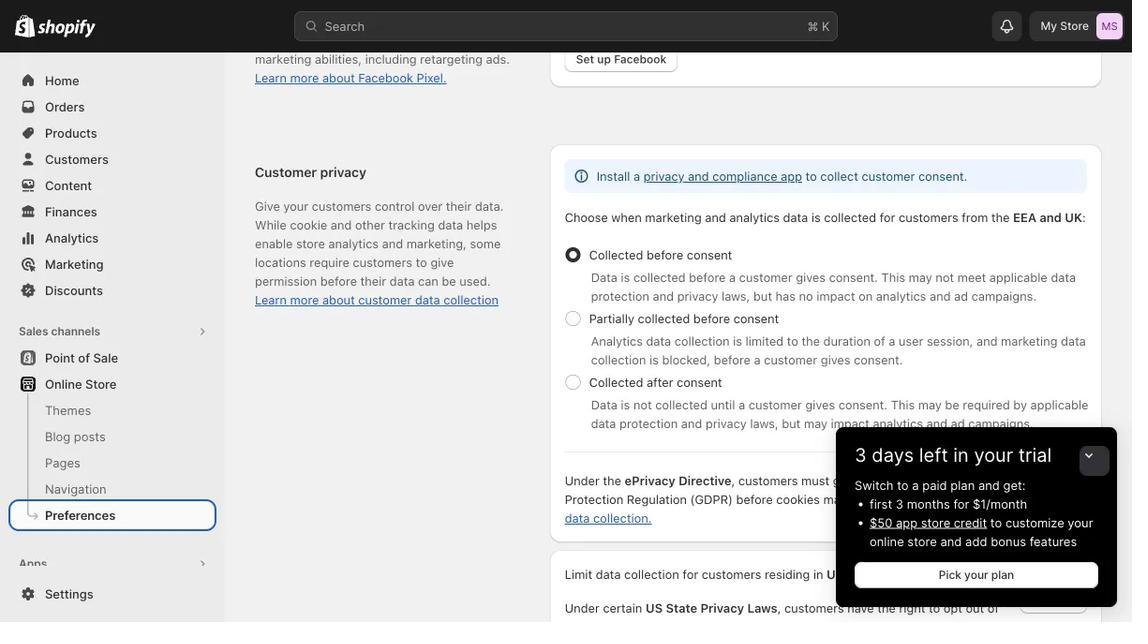 Task type: locate. For each thing, give the bounding box(es) containing it.
1 vertical spatial your
[[1068, 515, 1093, 530]]

0 horizontal spatial 3
[[855, 444, 867, 467]]

1 vertical spatial to
[[990, 515, 1002, 530]]

online
[[262, 22, 299, 37], [45, 377, 82, 391]]

posts
[[74, 429, 106, 444]]

and left add
[[940, 534, 962, 549]]

store
[[921, 515, 950, 530], [907, 534, 937, 549]]

your right pick
[[964, 568, 988, 582]]

1 horizontal spatial plan
[[991, 568, 1014, 582]]

point
[[45, 350, 75, 365]]

0 vertical spatial online store link
[[262, 21, 333, 39]]

plan down bonus
[[991, 568, 1014, 582]]

point of sale link
[[11, 345, 214, 371]]

your right the in
[[974, 444, 1013, 467]]

point of sale button
[[0, 345, 225, 371]]

navigation link
[[11, 476, 214, 502]]

store down $50 app store credit
[[907, 534, 937, 549]]

0 vertical spatial online
[[262, 22, 299, 37]]

app
[[896, 515, 918, 530]]

0 horizontal spatial online store
[[45, 377, 117, 391]]

themes
[[45, 403, 91, 417]]

0 vertical spatial your
[[974, 444, 1013, 467]]

customize
[[1005, 515, 1064, 530]]

credit
[[954, 515, 987, 530]]

finances
[[45, 204, 97, 219]]

0 vertical spatial to
[[897, 478, 909, 492]]

pages link
[[11, 450, 214, 476]]

to inside to customize your online store and add bonus features
[[990, 515, 1002, 530]]

customers link
[[11, 146, 214, 172]]

to down $1/month
[[990, 515, 1002, 530]]

plan up for
[[951, 478, 975, 492]]

and for store
[[940, 534, 962, 549]]

to customize your online store and add bonus features
[[870, 515, 1093, 549]]

marketing
[[45, 257, 104, 271]]

plan
[[951, 478, 975, 492], [991, 568, 1014, 582]]

pick your plan
[[939, 568, 1014, 582]]

paid
[[922, 478, 947, 492]]

online down point
[[45, 377, 82, 391]]

0 horizontal spatial and
[[940, 534, 962, 549]]

3 left the days
[[855, 444, 867, 467]]

1 vertical spatial online
[[45, 377, 82, 391]]

0 vertical spatial and
[[978, 478, 1000, 492]]

3
[[855, 444, 867, 467], [896, 497, 903, 511]]

k
[[822, 19, 830, 33]]

home link
[[11, 67, 214, 94]]

$1/month
[[973, 497, 1027, 511]]

shopify image
[[15, 15, 35, 37]]

and inside to customize your online store and add bonus features
[[940, 534, 962, 549]]

online store link
[[262, 21, 333, 39], [11, 371, 214, 397]]

and up $1/month
[[978, 478, 1000, 492]]

0 vertical spatial plan
[[951, 478, 975, 492]]

your inside to customize your online store and add bonus features
[[1068, 515, 1093, 530]]

settings
[[45, 587, 93, 601]]

your inside dropdown button
[[974, 444, 1013, 467]]

switch to a paid plan and get:
[[855, 478, 1026, 492]]

store
[[1060, 19, 1089, 33], [302, 22, 333, 37], [85, 377, 117, 391]]

preferences
[[45, 508, 115, 522]]

1 vertical spatial plan
[[991, 568, 1014, 582]]

sale
[[93, 350, 118, 365]]

1 horizontal spatial online store
[[262, 22, 333, 37]]

your up features
[[1068, 515, 1093, 530]]

bonus
[[991, 534, 1026, 549]]

of
[[78, 350, 90, 365]]

0 horizontal spatial store
[[85, 377, 117, 391]]

online left search
[[262, 22, 299, 37]]

navigation
[[45, 482, 106, 496]]

first
[[870, 497, 892, 511]]

add
[[965, 534, 987, 549]]

online store
[[262, 22, 333, 37], [45, 377, 117, 391]]

sales channels button
[[11, 319, 214, 345]]

1 vertical spatial and
[[940, 534, 962, 549]]

$50 app store credit link
[[870, 515, 987, 530]]

1 vertical spatial 3
[[896, 497, 903, 511]]

1 vertical spatial online store link
[[11, 371, 214, 397]]

pages
[[45, 455, 80, 470]]

1 horizontal spatial to
[[990, 515, 1002, 530]]

0 vertical spatial 3
[[855, 444, 867, 467]]

online
[[870, 534, 904, 549]]

1 horizontal spatial online
[[262, 22, 299, 37]]

0 vertical spatial online store
[[262, 22, 333, 37]]

to left the a on the bottom right of page
[[897, 478, 909, 492]]

⌘
[[807, 19, 818, 33]]

apps
[[19, 557, 47, 571]]

features
[[1030, 534, 1077, 549]]

and for plan
[[978, 478, 1000, 492]]

discounts link
[[11, 277, 214, 304]]

1 vertical spatial online store
[[45, 377, 117, 391]]

days
[[872, 444, 914, 467]]

my store image
[[1096, 13, 1123, 39]]

store inside to customize your online store and add bonus features
[[907, 534, 937, 549]]

3 right first
[[896, 497, 903, 511]]

your
[[974, 444, 1013, 467], [1068, 515, 1093, 530], [964, 568, 988, 582]]

and
[[978, 478, 1000, 492], [940, 534, 962, 549]]

store down months
[[921, 515, 950, 530]]

products link
[[11, 120, 214, 146]]

sales
[[19, 325, 48, 338]]

2 vertical spatial your
[[964, 568, 988, 582]]

3 days left in your trial button
[[836, 427, 1117, 467]]

2 horizontal spatial store
[[1060, 19, 1089, 33]]

to
[[897, 478, 909, 492], [990, 515, 1002, 530]]

1 horizontal spatial and
[[978, 478, 1000, 492]]

⌘ k
[[807, 19, 830, 33]]

1 vertical spatial store
[[907, 534, 937, 549]]



Task type: describe. For each thing, give the bounding box(es) containing it.
3 days left in your trial element
[[836, 476, 1117, 607]]

months
[[907, 497, 950, 511]]

$50
[[870, 515, 892, 530]]

blog
[[45, 429, 70, 444]]

trial
[[1018, 444, 1052, 467]]

sales channels
[[19, 325, 100, 338]]

3 inside dropdown button
[[855, 444, 867, 467]]

apps button
[[11, 551, 214, 577]]

content
[[45, 178, 92, 193]]

finances link
[[11, 199, 214, 225]]

for
[[953, 497, 969, 511]]

0 horizontal spatial online
[[45, 377, 82, 391]]

products
[[45, 126, 97, 140]]

shopify image
[[38, 19, 96, 38]]

a
[[912, 478, 919, 492]]

0 vertical spatial store
[[921, 515, 950, 530]]

blog posts
[[45, 429, 106, 444]]

my store
[[1041, 19, 1089, 33]]

customers
[[45, 152, 109, 166]]

pick your plan link
[[855, 562, 1098, 589]]

left
[[919, 444, 948, 467]]

themes link
[[11, 397, 214, 424]]

channels
[[51, 325, 100, 338]]

0 horizontal spatial online store link
[[11, 371, 214, 397]]

plan inside pick your plan link
[[991, 568, 1014, 582]]

discounts
[[45, 283, 103, 298]]

get:
[[1003, 478, 1026, 492]]

0 horizontal spatial plan
[[951, 478, 975, 492]]

3 days left in your trial
[[855, 444, 1052, 467]]

1 horizontal spatial store
[[302, 22, 333, 37]]

switch
[[855, 478, 894, 492]]

0 horizontal spatial to
[[897, 478, 909, 492]]

preferences link
[[11, 502, 214, 529]]

content link
[[11, 172, 214, 199]]

settings link
[[11, 581, 214, 607]]

blog posts link
[[11, 424, 214, 450]]

orders link
[[11, 94, 214, 120]]

analytics link
[[11, 225, 214, 251]]

pick
[[939, 568, 961, 582]]

analytics
[[45, 231, 99, 245]]

in
[[953, 444, 969, 467]]

my
[[1041, 19, 1057, 33]]

1 horizontal spatial 3
[[896, 497, 903, 511]]

search
[[325, 19, 365, 33]]

marketing link
[[11, 251, 214, 277]]

1 horizontal spatial online store link
[[262, 21, 333, 39]]

$50 app store credit
[[870, 515, 987, 530]]

home
[[45, 73, 79, 88]]

point of sale
[[45, 350, 118, 365]]

first 3 months for $1/month
[[870, 497, 1027, 511]]

orders
[[45, 99, 85, 114]]



Task type: vqa. For each thing, say whether or not it's contained in the screenshot.
topmost discount
no



